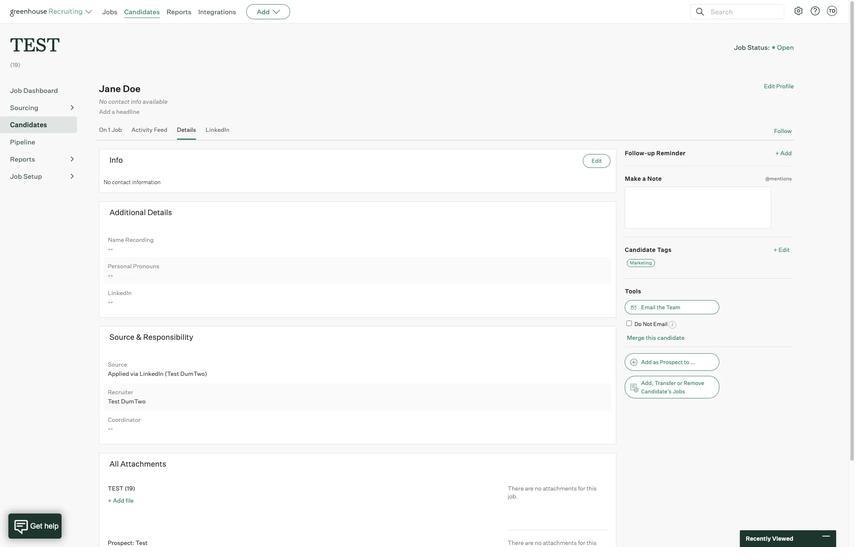Task type: vqa. For each thing, say whether or not it's contained in the screenshot.
Essential reports
no



Task type: locate. For each thing, give the bounding box(es) containing it.
job right 1
[[112, 126, 122, 133]]

job inside job dashboard link
[[10, 86, 22, 95]]

details right feed
[[177, 126, 196, 133]]

there for there are no attachments for this job.
[[508, 485, 524, 492]]

1 horizontal spatial linkedin
[[140, 370, 164, 377]]

add button
[[246, 4, 290, 19]]

jobs inside add, transfer or remove candidate's jobs
[[673, 388, 685, 395]]

source
[[110, 333, 135, 342], [108, 361, 127, 368]]

+
[[776, 150, 780, 157], [774, 246, 778, 254], [108, 497, 112, 505]]

-
[[108, 245, 111, 252], [110, 245, 113, 252], [108, 272, 111, 279], [110, 272, 113, 279], [108, 298, 111, 306], [110, 298, 113, 306], [108, 425, 111, 432], [110, 425, 113, 432]]

0 vertical spatial contact
[[108, 98, 130, 106]]

a left note
[[643, 175, 646, 182]]

0 vertical spatial for
[[578, 485, 586, 492]]

headline
[[116, 108, 140, 115]]

2 vertical spatial +
[[108, 497, 112, 505]]

there for there are no attachments for this
[[508, 540, 524, 547]]

details link
[[177, 126, 196, 138]]

2 horizontal spatial edit
[[779, 246, 790, 254]]

there
[[508, 485, 524, 492], [508, 540, 524, 547]]

2 horizontal spatial linkedin
[[206, 126, 230, 133]]

are
[[525, 485, 534, 492], [525, 540, 534, 547]]

2 vertical spatial linkedin
[[140, 370, 164, 377]]

jane
[[99, 83, 121, 94]]

1 horizontal spatial edit
[[764, 83, 775, 90]]

0 vertical spatial details
[[177, 126, 196, 133]]

merge this candidate link
[[627, 334, 685, 341]]

candidates link right jobs link
[[124, 8, 160, 16]]

1 vertical spatial +
[[774, 246, 778, 254]]

this inside there are no attachments for this
[[587, 540, 597, 547]]

job dashboard
[[10, 86, 58, 95]]

tags
[[657, 246, 672, 254]]

add
[[257, 8, 270, 16], [99, 108, 110, 115], [781, 150, 792, 157], [642, 359, 652, 366], [113, 497, 124, 505]]

1 vertical spatial this
[[587, 485, 597, 492]]

source left &
[[110, 333, 135, 342]]

1 horizontal spatial a
[[643, 175, 646, 182]]

0 horizontal spatial reports
[[10, 155, 35, 163]]

0 vertical spatial source
[[110, 333, 135, 342]]

1 horizontal spatial reports
[[167, 8, 192, 16]]

source for source applied via linkedin (test dumtwo)
[[108, 361, 127, 368]]

reports link left integrations link
[[167, 8, 192, 16]]

there inside there are no attachments for this job.
[[508, 485, 524, 492]]

prospect: test
[[108, 540, 148, 547]]

0 vertical spatial candidates link
[[124, 8, 160, 16]]

there inside there are no attachments for this
[[508, 540, 524, 547]]

personal pronouns --
[[108, 263, 159, 279]]

test
[[108, 398, 120, 405], [136, 540, 148, 547]]

2 are from the top
[[525, 540, 534, 547]]

0 vertical spatial jobs
[[102, 8, 118, 16]]

details right additional at the left
[[148, 208, 172, 217]]

email
[[642, 304, 656, 311], [654, 321, 668, 328]]

0 horizontal spatial reports link
[[10, 154, 74, 164]]

test up + add file link
[[108, 485, 123, 492]]

td button
[[827, 6, 837, 16]]

job left "status:"
[[734, 43, 746, 51]]

...
[[691, 359, 696, 366]]

viewed
[[773, 536, 794, 543]]

there are no attachments for this job.
[[508, 485, 597, 500]]

0 vertical spatial a
[[112, 108, 115, 115]]

0 vertical spatial are
[[525, 485, 534, 492]]

reports left integrations link
[[167, 8, 192, 16]]

0 horizontal spatial edit
[[592, 158, 602, 164]]

0 horizontal spatial candidates
[[10, 121, 47, 129]]

job
[[734, 43, 746, 51], [10, 86, 22, 95], [112, 126, 122, 133], [10, 172, 22, 181]]

test for recruiter test dumtwo
[[108, 398, 120, 405]]

test inside recruiter test dumtwo
[[108, 398, 120, 405]]

1 vertical spatial a
[[643, 175, 646, 182]]

reports link down pipeline "link"
[[10, 154, 74, 164]]

no inside there are no attachments for this
[[535, 540, 542, 547]]

job left setup
[[10, 172, 22, 181]]

all
[[110, 460, 119, 469]]

2 there from the top
[[508, 540, 524, 547]]

source for source & responsibility
[[110, 333, 135, 342]]

0 vertical spatial +
[[776, 150, 780, 157]]

Do Not Email checkbox
[[627, 321, 632, 326]]

source inside source applied via linkedin (test dumtwo)
[[108, 361, 127, 368]]

email right not at the bottom of page
[[654, 321, 668, 328]]

jobs link
[[102, 8, 118, 16]]

are for there are no attachments for this
[[525, 540, 534, 547]]

job up sourcing
[[10, 86, 22, 95]]

1 vertical spatial email
[[654, 321, 668, 328]]

0 vertical spatial no
[[99, 98, 107, 106]]

1 horizontal spatial reports link
[[167, 8, 192, 16]]

reports
[[167, 8, 192, 16], [10, 155, 35, 163]]

1 horizontal spatial candidates
[[124, 8, 160, 16]]

1 horizontal spatial test
[[136, 540, 148, 547]]

job for job dashboard
[[10, 86, 22, 95]]

candidate's
[[642, 388, 672, 395]]

(19) up file
[[125, 485, 135, 492]]

contact down info
[[112, 179, 131, 186]]

attachments
[[120, 460, 166, 469]]

1 horizontal spatial test
[[108, 485, 123, 492]]

1 vertical spatial candidates link
[[10, 120, 74, 130]]

for
[[578, 485, 586, 492], [578, 540, 586, 547]]

follow
[[774, 127, 792, 134]]

this for there are no attachments for this
[[587, 540, 597, 547]]

1 vertical spatial are
[[525, 540, 534, 547]]

activity feed
[[132, 126, 167, 133]]

2 vertical spatial edit
[[779, 246, 790, 254]]

2 vertical spatial this
[[587, 540, 597, 547]]

no
[[99, 98, 107, 106], [104, 179, 111, 186]]

attachments inside there are no attachments for this job.
[[543, 485, 577, 492]]

attachments for there are no attachments for this
[[543, 540, 577, 547]]

responsibility
[[143, 333, 193, 342]]

linkedin
[[206, 126, 230, 133], [108, 289, 132, 296], [140, 370, 164, 377]]

1 vertical spatial jobs
[[673, 388, 685, 395]]

candidates down sourcing
[[10, 121, 47, 129]]

job for job status:
[[734, 43, 746, 51]]

this inside there are no attachments for this job.
[[587, 485, 597, 492]]

1 vertical spatial contact
[[112, 179, 131, 186]]

1 vertical spatial reports link
[[10, 154, 74, 164]]

marketing
[[630, 260, 652, 266]]

no for there are no attachments for this job.
[[535, 485, 542, 492]]

contact up headline
[[108, 98, 130, 106]]

candidates right jobs link
[[124, 8, 160, 16]]

recently
[[746, 536, 771, 543]]

edit for edit profile
[[764, 83, 775, 90]]

coordinator
[[108, 416, 141, 423]]

0 vertical spatial email
[[642, 304, 656, 311]]

1 no from the top
[[535, 485, 542, 492]]

jobs
[[102, 8, 118, 16], [673, 388, 685, 395]]

edit link
[[583, 154, 611, 168]]

email left the on the right bottom of the page
[[642, 304, 656, 311]]

(19) down test link in the left of the page
[[10, 61, 20, 68]]

edit for edit
[[592, 158, 602, 164]]

0 vertical spatial (19)
[[10, 61, 20, 68]]

reports down pipeline
[[10, 155, 35, 163]]

this for there are no attachments for this job.
[[587, 485, 597, 492]]

info
[[131, 98, 141, 106]]

no down info
[[104, 179, 111, 186]]

0 vertical spatial no
[[535, 485, 542, 492]]

linkedin right via
[[140, 370, 164, 377]]

0 horizontal spatial test
[[108, 398, 120, 405]]

1 vertical spatial test
[[108, 485, 123, 492]]

1 for from the top
[[578, 485, 586, 492]]

feed
[[154, 126, 167, 133]]

1 horizontal spatial details
[[177, 126, 196, 133]]

1 vertical spatial linkedin
[[108, 289, 132, 296]]

1 vertical spatial (19)
[[125, 485, 135, 492]]

are inside there are no attachments for this job.
[[525, 485, 534, 492]]

to
[[684, 359, 690, 366]]

email the team
[[642, 304, 681, 311]]

job dashboard link
[[10, 86, 74, 96]]

0 vertical spatial test
[[10, 32, 60, 57]]

0 vertical spatial linkedin
[[206, 126, 230, 133]]

job inside job setup link
[[10, 172, 22, 181]]

1 vertical spatial for
[[578, 540, 586, 547]]

linkedin --
[[108, 289, 132, 306]]

add, transfer or remove candidate's jobs
[[642, 380, 705, 395]]

a left headline
[[112, 108, 115, 115]]

test for test (19)
[[108, 485, 123, 492]]

0 horizontal spatial linkedin
[[108, 289, 132, 296]]

candidates link up pipeline "link"
[[10, 120, 74, 130]]

for inside there are no attachments for this job.
[[578, 485, 586, 492]]

test right prospect:
[[136, 540, 148, 547]]

1 vertical spatial candidates
[[10, 121, 47, 129]]

1 horizontal spatial jobs
[[673, 388, 685, 395]]

email the team button
[[625, 301, 720, 315]]

test down 'greenhouse recruiting' image
[[10, 32, 60, 57]]

2 attachments from the top
[[543, 540, 577, 547]]

1 vertical spatial edit
[[592, 158, 602, 164]]

edit inside 'link'
[[592, 158, 602, 164]]

recruiter
[[108, 389, 133, 396]]

contact inside jane doe no contact info available add a headline
[[108, 98, 130, 106]]

applied
[[108, 370, 129, 377]]

linkedin link
[[206, 126, 230, 138]]

reports link
[[167, 8, 192, 16], [10, 154, 74, 164]]

2 for from the top
[[578, 540, 586, 547]]

linkedin right details link
[[206, 126, 230, 133]]

1 are from the top
[[525, 485, 534, 492]]

1 horizontal spatial candidates link
[[124, 8, 160, 16]]

the
[[657, 304, 665, 311]]

0 vertical spatial reports link
[[167, 8, 192, 16]]

add as prospect to ... button
[[625, 353, 720, 371]]

0 horizontal spatial jobs
[[102, 8, 118, 16]]

0 vertical spatial edit
[[764, 83, 775, 90]]

+ add
[[776, 150, 792, 157]]

are inside there are no attachments for this
[[525, 540, 534, 547]]

test down recruiter
[[108, 398, 120, 405]]

None text field
[[625, 187, 772, 229]]

no inside there are no attachments for this job.
[[535, 485, 542, 492]]

1 vertical spatial attachments
[[543, 540, 577, 547]]

as
[[653, 359, 659, 366]]

1 vertical spatial there
[[508, 540, 524, 547]]

linkedin down personal pronouns --
[[108, 289, 132, 296]]

follow-up reminder
[[625, 150, 686, 157]]

0 vertical spatial test
[[108, 398, 120, 405]]

0 horizontal spatial a
[[112, 108, 115, 115]]

attachments inside there are no attachments for this
[[543, 540, 577, 547]]

+ inside + edit link
[[774, 246, 778, 254]]

profile
[[777, 83, 794, 90]]

status:
[[748, 43, 770, 51]]

1 attachments from the top
[[543, 485, 577, 492]]

no inside jane doe no contact info available add a headline
[[99, 98, 107, 106]]

no down jane
[[99, 98, 107, 106]]

&
[[136, 333, 142, 342]]

file
[[126, 497, 134, 505]]

a
[[112, 108, 115, 115], [643, 175, 646, 182]]

1 vertical spatial source
[[108, 361, 127, 368]]

0 vertical spatial attachments
[[543, 485, 577, 492]]

for inside there are no attachments for this
[[578, 540, 586, 547]]

job inside on 1 job link
[[112, 126, 122, 133]]

1 vertical spatial test
[[136, 540, 148, 547]]

2 no from the top
[[535, 540, 542, 547]]

attachments
[[543, 485, 577, 492], [543, 540, 577, 547]]

0 horizontal spatial details
[[148, 208, 172, 217]]

1 there from the top
[[508, 485, 524, 492]]

personal
[[108, 263, 132, 270]]

configure image
[[794, 6, 804, 16]]

+ add file
[[108, 497, 134, 505]]

0 horizontal spatial test
[[10, 32, 60, 57]]

+ inside + add link
[[776, 150, 780, 157]]

1 horizontal spatial (19)
[[125, 485, 135, 492]]

source up applied
[[108, 361, 127, 368]]

job.
[[508, 493, 518, 500]]

1 vertical spatial no
[[535, 540, 542, 547]]

0 vertical spatial there
[[508, 485, 524, 492]]



Task type: describe. For each thing, give the bounding box(es) containing it.
are for there are no attachments for this job.
[[525, 485, 534, 492]]

on 1 job
[[99, 126, 122, 133]]

do
[[635, 321, 642, 328]]

reminder
[[657, 150, 686, 157]]

email inside email the team button
[[642, 304, 656, 311]]

add inside button
[[642, 359, 652, 366]]

1
[[108, 126, 110, 133]]

0 vertical spatial this
[[646, 334, 656, 341]]

sourcing link
[[10, 103, 74, 113]]

source & responsibility
[[110, 333, 193, 342]]

+ for + add file
[[108, 497, 112, 505]]

edit profile
[[764, 83, 794, 90]]

+ for + edit
[[774, 246, 778, 254]]

no for there are no attachments for this
[[535, 540, 542, 547]]

1 vertical spatial reports
[[10, 155, 35, 163]]

prospect:
[[108, 540, 134, 547]]

+ add file link
[[108, 497, 134, 505]]

0 horizontal spatial candidates link
[[10, 120, 74, 130]]

make a note
[[625, 175, 662, 182]]

information
[[132, 179, 161, 186]]

open
[[777, 43, 794, 51]]

pronouns
[[133, 263, 159, 270]]

follow link
[[774, 127, 792, 135]]

0 vertical spatial candidates
[[124, 8, 160, 16]]

activity feed link
[[132, 126, 167, 138]]

note
[[648, 175, 662, 182]]

job setup
[[10, 172, 42, 181]]

marketing link
[[627, 259, 655, 267]]

1 vertical spatial no
[[104, 179, 111, 186]]

test (19)
[[108, 485, 135, 492]]

linkedin inside source applied via linkedin (test dumtwo)
[[140, 370, 164, 377]]

sourcing
[[10, 104, 38, 112]]

remove
[[684, 380, 705, 387]]

on 1 job link
[[99, 126, 122, 138]]

prospect
[[660, 359, 683, 366]]

not
[[643, 321, 653, 328]]

coordinator --
[[108, 416, 141, 432]]

for for there are no attachments for this
[[578, 540, 586, 547]]

add, transfer or remove candidate's jobs button
[[625, 376, 720, 399]]

dumtwo)
[[180, 370, 207, 377]]

test for test
[[10, 32, 60, 57]]

integrations link
[[198, 8, 236, 16]]

job status:
[[734, 43, 770, 51]]

integrations
[[198, 8, 236, 16]]

dashboard
[[23, 86, 58, 95]]

make
[[625, 175, 641, 182]]

merge this candidate
[[627, 334, 685, 341]]

+ for + add
[[776, 150, 780, 157]]

setup
[[23, 172, 42, 181]]

add as prospect to ...
[[642, 359, 696, 366]]

additional
[[110, 208, 146, 217]]

@mentions link
[[766, 175, 792, 183]]

+ edit
[[774, 246, 790, 254]]

there are no attachments for this
[[508, 540, 597, 548]]

for for there are no attachments for this job.
[[578, 485, 586, 492]]

name
[[108, 236, 124, 243]]

follow-
[[625, 150, 648, 157]]

attachments for there are no attachments for this job.
[[543, 485, 577, 492]]

linkedin for linkedin --
[[108, 289, 132, 296]]

candidate
[[625, 246, 656, 254]]

available
[[143, 98, 168, 106]]

source applied via linkedin (test dumtwo)
[[108, 361, 209, 377]]

recently viewed
[[746, 536, 794, 543]]

doe
[[123, 83, 141, 94]]

or
[[677, 380, 683, 387]]

activity
[[132, 126, 153, 133]]

+ edit link
[[772, 244, 792, 256]]

td
[[829, 8, 836, 14]]

+ add link
[[776, 149, 792, 157]]

@mentions
[[766, 175, 792, 182]]

tools
[[625, 288, 642, 295]]

recruiter test dumtwo
[[108, 389, 146, 405]]

1 vertical spatial details
[[148, 208, 172, 217]]

0 horizontal spatial (19)
[[10, 61, 20, 68]]

0 vertical spatial reports
[[167, 8, 192, 16]]

recording
[[125, 236, 154, 243]]

td button
[[826, 4, 839, 18]]

Search text field
[[709, 6, 777, 18]]

edit profile link
[[764, 83, 794, 90]]

additional details
[[110, 208, 172, 217]]

on
[[99, 126, 107, 133]]

job for job setup
[[10, 172, 22, 181]]

(test
[[165, 370, 179, 377]]

team
[[666, 304, 681, 311]]

pipeline link
[[10, 137, 74, 147]]

up
[[648, 150, 655, 157]]

add,
[[642, 380, 654, 387]]

test for prospect: test
[[136, 540, 148, 547]]

a inside jane doe no contact info available add a headline
[[112, 108, 115, 115]]

test link
[[10, 23, 60, 58]]

jane doe no contact info available add a headline
[[99, 83, 168, 115]]

all attachments
[[110, 460, 166, 469]]

merge
[[627, 334, 645, 341]]

greenhouse recruiting image
[[10, 7, 85, 17]]

via
[[130, 370, 138, 377]]

candidate
[[658, 334, 685, 341]]

job setup link
[[10, 171, 74, 181]]

transfer
[[655, 380, 676, 387]]

add inside popup button
[[257, 8, 270, 16]]

add inside jane doe no contact info available add a headline
[[99, 108, 110, 115]]

linkedin for linkedin
[[206, 126, 230, 133]]

do not email
[[635, 321, 668, 328]]



